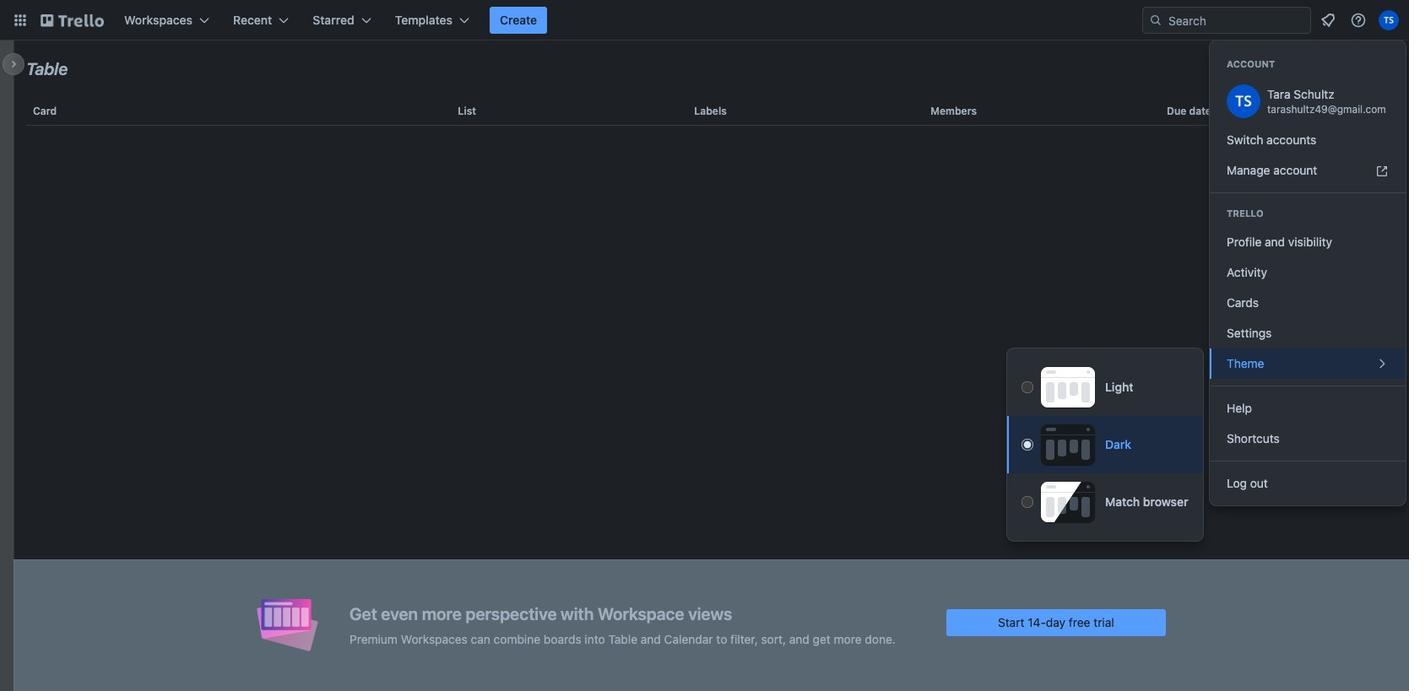 Task type: describe. For each thing, give the bounding box(es) containing it.
trial
[[1094, 615, 1115, 630]]

shortcuts button
[[1210, 424, 1406, 454]]

primary element
[[0, 0, 1410, 41]]

start 14-day free trial link
[[947, 609, 1166, 636]]

tara schultz (taraschultz7) image inside primary element
[[1379, 10, 1400, 30]]

due
[[1167, 105, 1187, 117]]

members
[[931, 105, 977, 117]]

0 vertical spatial table
[[26, 59, 68, 79]]

profile and visibility link
[[1210, 227, 1406, 258]]

search image
[[1150, 14, 1163, 27]]

tarashultz49@gmail.com
[[1268, 103, 1387, 116]]

into
[[585, 632, 605, 647]]

light button
[[1008, 359, 1204, 416]]

list button
[[451, 91, 688, 132]]

starred button
[[303, 7, 382, 34]]

account
[[1227, 58, 1276, 69]]

card
[[33, 105, 57, 117]]

get
[[350, 604, 377, 624]]

account
[[1274, 163, 1318, 177]]

log out button
[[1210, 469, 1406, 499]]

back to home image
[[41, 7, 104, 34]]

table inside get even more perspective with workspace views premium workspaces can combine boards into table and calendar to filter, sort, and get more done.
[[609, 632, 638, 647]]

1 vertical spatial more
[[834, 632, 862, 647]]

1 horizontal spatial and
[[790, 632, 810, 647]]

out
[[1251, 476, 1269, 491]]

dark button
[[1008, 416, 1204, 474]]

0 horizontal spatial tara schultz (taraschultz7) image
[[1227, 84, 1261, 118]]

perspective
[[466, 604, 557, 624]]

cards link
[[1210, 288, 1406, 318]]

open information menu image
[[1351, 12, 1368, 29]]

profile
[[1227, 235, 1262, 249]]

with
[[561, 604, 594, 624]]

day
[[1046, 615, 1066, 630]]

help link
[[1210, 394, 1406, 424]]

start
[[998, 615, 1025, 630]]

switch
[[1227, 133, 1264, 147]]

settings
[[1227, 326, 1272, 340]]

labels button
[[688, 91, 924, 132]]

table containing card
[[14, 91, 1410, 692]]

members button
[[924, 91, 1161, 132]]

0 vertical spatial more
[[422, 604, 462, 624]]

can
[[471, 632, 491, 647]]

activity
[[1227, 265, 1268, 280]]

workspaces inside get even more perspective with workspace views premium workspaces can combine boards into table and calendar to filter, sort, and get more done.
[[401, 632, 468, 647]]

row containing card
[[26, 91, 1397, 132]]

tara
[[1268, 87, 1291, 101]]

schultz
[[1294, 87, 1335, 101]]

done.
[[865, 632, 896, 647]]

visibility
[[1289, 235, 1333, 249]]

accounts
[[1267, 133, 1317, 147]]

log
[[1227, 476, 1248, 491]]

get even more perspective with workspace views premium workspaces can combine boards into table and calendar to filter, sort, and get more done.
[[350, 604, 896, 647]]

shortcuts
[[1227, 432, 1280, 446]]

manage account
[[1227, 163, 1318, 177]]

none radio inside dark button
[[1022, 439, 1034, 451]]

cards
[[1227, 296, 1259, 310]]

option group containing light
[[1008, 359, 1204, 531]]

due date
[[1167, 105, 1212, 117]]

sort,
[[761, 632, 786, 647]]

views
[[689, 604, 733, 624]]

boards
[[544, 632, 582, 647]]

trello
[[1227, 208, 1264, 219]]

card button
[[26, 91, 451, 132]]



Task type: vqa. For each thing, say whether or not it's contained in the screenshot.
table containing Card
yes



Task type: locate. For each thing, give the bounding box(es) containing it.
labels
[[695, 105, 727, 117]]

activity link
[[1210, 258, 1406, 288]]

1 horizontal spatial more
[[834, 632, 862, 647]]

workspaces
[[124, 13, 193, 27], [401, 632, 468, 647]]

theme
[[1227, 356, 1265, 371]]

due date button
[[1161, 91, 1397, 132]]

0 notifications image
[[1319, 10, 1339, 30]]

create button
[[490, 7, 547, 34]]

tara schultz tarashultz49@gmail.com
[[1268, 87, 1387, 116]]

1 horizontal spatial workspaces
[[401, 632, 468, 647]]

0 horizontal spatial more
[[422, 604, 462, 624]]

more right even
[[422, 604, 462, 624]]

and
[[1265, 235, 1286, 249], [641, 632, 661, 647], [790, 632, 810, 647]]

workspaces inside workspaces popup button
[[124, 13, 193, 27]]

even
[[381, 604, 418, 624]]

tara schultz (taraschultz7) image
[[1379, 10, 1400, 30], [1227, 84, 1261, 118]]

more right get
[[834, 632, 862, 647]]

templates
[[395, 13, 453, 27]]

list
[[458, 105, 476, 117]]

to
[[717, 632, 728, 647]]

settings link
[[1210, 318, 1406, 349]]

manage account link
[[1210, 155, 1406, 186]]

manage
[[1227, 163, 1271, 177]]

calendar
[[664, 632, 713, 647]]

table
[[26, 59, 68, 79], [609, 632, 638, 647]]

None radio
[[1022, 382, 1034, 394], [1022, 497, 1034, 508], [1022, 382, 1034, 394], [1022, 497, 1034, 508]]

free
[[1069, 615, 1091, 630]]

table up card
[[26, 59, 68, 79]]

1 horizontal spatial table
[[609, 632, 638, 647]]

theme button
[[1210, 349, 1406, 379]]

switch accounts
[[1227, 133, 1317, 147]]

Table text field
[[26, 53, 68, 85]]

0 horizontal spatial and
[[641, 632, 661, 647]]

None radio
[[1022, 439, 1034, 451]]

filter,
[[731, 632, 758, 647]]

1 vertical spatial table
[[609, 632, 638, 647]]

0 vertical spatial tara schultz (taraschultz7) image
[[1379, 10, 1400, 30]]

recent
[[233, 13, 272, 27]]

recent button
[[223, 7, 299, 34]]

0 vertical spatial workspaces
[[124, 13, 193, 27]]

combine
[[494, 632, 541, 647]]

start 14-day free trial
[[998, 615, 1115, 630]]

1 vertical spatial tara schultz (taraschultz7) image
[[1227, 84, 1261, 118]]

row
[[26, 91, 1397, 132]]

option group
[[1008, 359, 1204, 531]]

more
[[422, 604, 462, 624], [834, 632, 862, 647]]

and down the workspace in the left of the page
[[641, 632, 661, 647]]

1 vertical spatial workspaces
[[401, 632, 468, 647]]

get
[[813, 632, 831, 647]]

log out
[[1227, 476, 1269, 491]]

date
[[1190, 105, 1212, 117]]

and left get
[[790, 632, 810, 647]]

1 horizontal spatial tara schultz (taraschultz7) image
[[1379, 10, 1400, 30]]

premium
[[350, 632, 398, 647]]

0 horizontal spatial workspaces
[[124, 13, 193, 27]]

starred
[[313, 13, 355, 27]]

match
[[1106, 495, 1141, 509]]

14-
[[1028, 615, 1046, 630]]

create
[[500, 13, 537, 27]]

table right into
[[609, 632, 638, 647]]

workspaces button
[[114, 7, 220, 34]]

tara schultz (taraschultz7) image right open information menu icon
[[1379, 10, 1400, 30]]

Search field
[[1163, 8, 1311, 33]]

match browser button
[[1008, 474, 1204, 531]]

tara schultz (taraschultz7) image left tara
[[1227, 84, 1261, 118]]

templates button
[[385, 7, 480, 34]]

dark
[[1106, 438, 1132, 452]]

match browser
[[1106, 495, 1189, 509]]

light
[[1106, 380, 1134, 394]]

table
[[14, 91, 1410, 692]]

2 horizontal spatial and
[[1265, 235, 1286, 249]]

0 horizontal spatial table
[[26, 59, 68, 79]]

switch accounts link
[[1210, 125, 1406, 155]]

profile and visibility
[[1227, 235, 1333, 249]]

help
[[1227, 401, 1253, 416]]

and right profile
[[1265, 235, 1286, 249]]

workspace
[[598, 604, 685, 624]]

browser
[[1144, 495, 1189, 509]]



